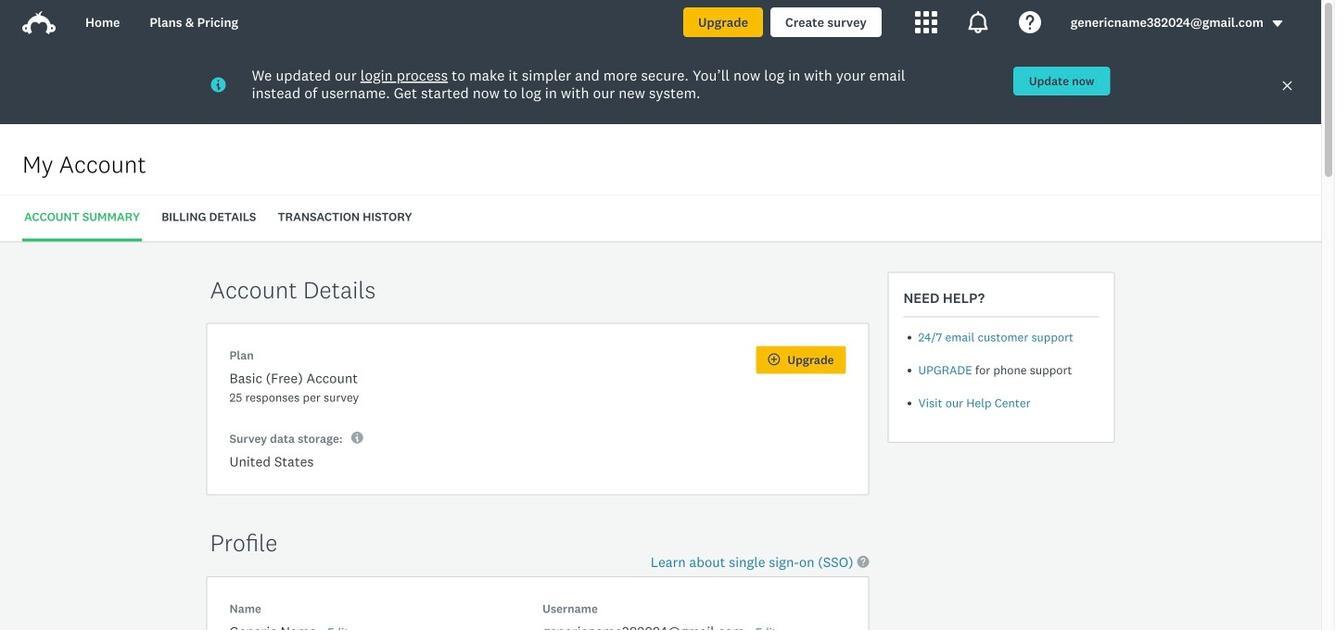 Task type: locate. For each thing, give the bounding box(es) containing it.
0 horizontal spatial products icon image
[[915, 11, 938, 33]]

surveymonkey logo image
[[22, 11, 56, 34]]

1 horizontal spatial products icon image
[[967, 11, 990, 33]]

x image
[[1282, 80, 1294, 92]]

2 products icon image from the left
[[967, 11, 990, 33]]

products icon image
[[915, 11, 938, 33], [967, 11, 990, 33]]

help icon image
[[1019, 11, 1042, 33]]

dropdown arrow image
[[1272, 17, 1285, 30]]



Task type: vqa. For each thing, say whether or not it's contained in the screenshot.
search recent surveys text field at the bottom left of page
no



Task type: describe. For each thing, give the bounding box(es) containing it.
1 products icon image from the left
[[915, 11, 938, 33]]



